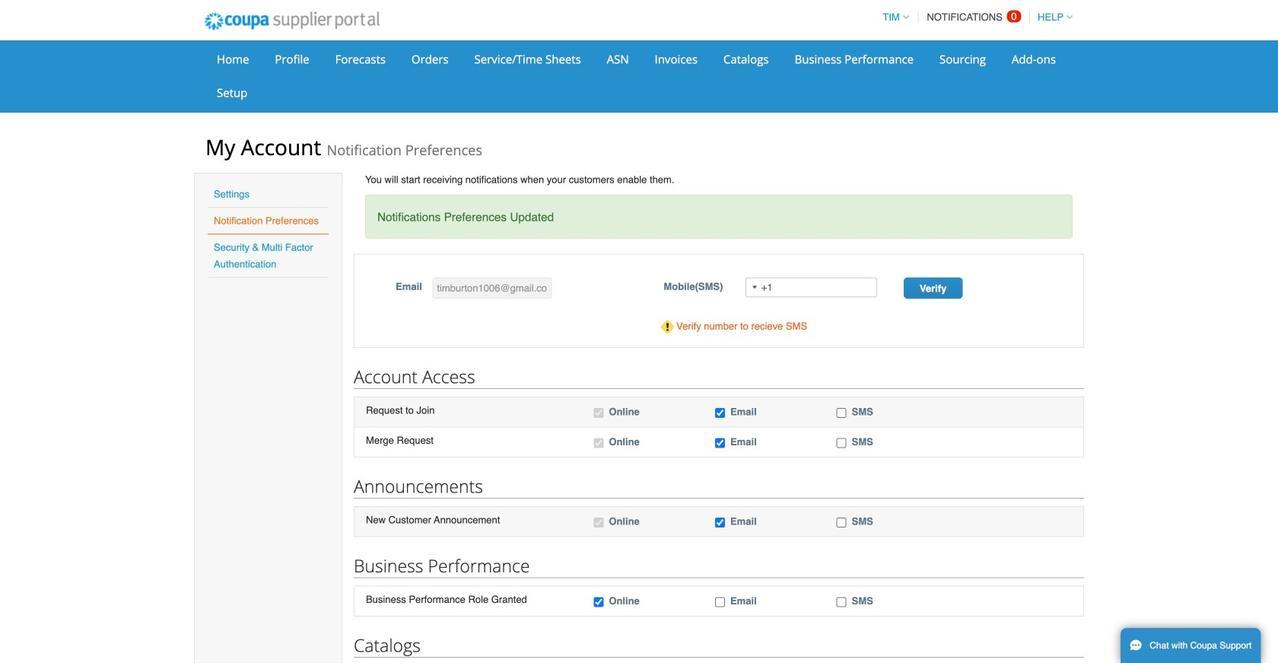 Task type: describe. For each thing, give the bounding box(es) containing it.
coupa supplier portal image
[[194, 2, 390, 40]]



Task type: locate. For each thing, give the bounding box(es) containing it.
None checkbox
[[716, 438, 725, 448], [594, 518, 604, 528], [716, 518, 725, 528], [837, 518, 847, 528], [594, 597, 604, 607], [716, 438, 725, 448], [594, 518, 604, 528], [716, 518, 725, 528], [837, 518, 847, 528], [594, 597, 604, 607]]

None text field
[[433, 277, 552, 299]]

None checkbox
[[594, 408, 604, 418], [716, 408, 725, 418], [837, 408, 847, 418], [594, 438, 604, 448], [837, 438, 847, 448], [716, 597, 725, 607], [837, 597, 847, 607], [594, 408, 604, 418], [716, 408, 725, 418], [837, 408, 847, 418], [594, 438, 604, 448], [837, 438, 847, 448], [716, 597, 725, 607], [837, 597, 847, 607]]

+1 201-555-0123 text field
[[746, 277, 878, 297]]

Telephone country code field
[[747, 278, 762, 296]]

telephone country code image
[[753, 286, 757, 289]]

navigation
[[877, 2, 1073, 32]]



Task type: vqa. For each thing, say whether or not it's contained in the screenshot.
navigation
yes



